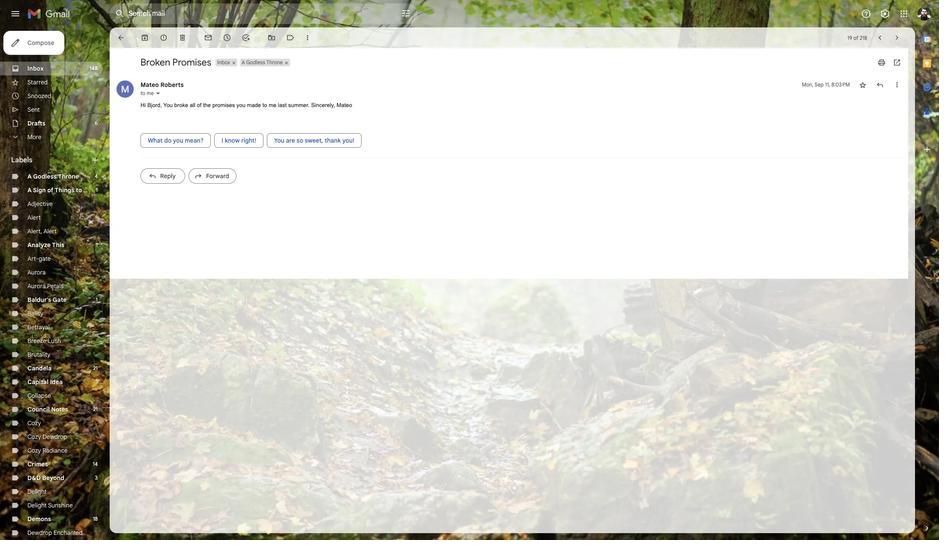 Task type: vqa. For each thing, say whether or not it's contained in the screenshot.
top the 'Delight'
yes



Task type: describe. For each thing, give the bounding box(es) containing it.
sent
[[27, 106, 40, 114]]

come
[[83, 187, 100, 194]]

snoozed link
[[27, 92, 51, 100]]

a sign of things to come link
[[27, 187, 100, 194]]

godless for a godless throne link
[[33, 173, 57, 181]]

main menu image
[[10, 9, 21, 19]]

back to inbox image
[[117, 33, 125, 42]]

promises
[[213, 102, 235, 108]]

snooze image
[[223, 33, 232, 42]]

candela
[[27, 365, 52, 373]]

radiance
[[43, 447, 68, 455]]

delight sunshine link
[[27, 502, 73, 510]]

adjective
[[27, 200, 53, 208]]

capital idea link
[[27, 379, 63, 386]]

delete image
[[178, 33, 187, 42]]

8:03 pm
[[832, 81, 851, 88]]

mateo roberts
[[141, 81, 184, 89]]

brutality link
[[27, 351, 50, 359]]

art-
[[27, 255, 39, 263]]

inbox for inbox link
[[27, 65, 44, 72]]

0 vertical spatial you
[[237, 102, 246, 108]]

1 for capital idea
[[96, 379, 98, 385]]

broken
[[141, 57, 170, 68]]

alert link
[[27, 214, 41, 222]]

1 horizontal spatial to
[[141, 90, 145, 96]]

support image
[[862, 9, 872, 19]]

demons link
[[27, 516, 51, 524]]

1 for analyze this
[[96, 242, 98, 248]]

you!
[[343, 137, 355, 144]]

art-gate link
[[27, 255, 51, 263]]

summer.
[[288, 102, 310, 108]]

labels navigation
[[0, 27, 110, 541]]

not starred image
[[859, 81, 868, 89]]

baldur's
[[27, 296, 51, 304]]

sign
[[33, 187, 46, 194]]

breeze lush link
[[27, 337, 61, 345]]

analyze this
[[27, 241, 64, 249]]

a godless throne link
[[27, 173, 79, 181]]

labels image
[[286, 33, 295, 42]]

what do you mean? button
[[141, 133, 211, 148]]

throne for a godless throne link
[[58, 173, 79, 181]]

compose button
[[3, 31, 65, 55]]

delight link
[[27, 488, 47, 496]]

drafts link
[[27, 120, 46, 127]]

lush
[[48, 337, 61, 345]]

gate
[[53, 296, 67, 304]]

promises
[[173, 57, 212, 68]]

0 vertical spatial of
[[854, 35, 859, 41]]

cozy for cozy dewdrop
[[27, 433, 41, 441]]

19 of 218
[[848, 35, 868, 41]]

alert, alert link
[[27, 228, 57, 235]]

council notes link
[[27, 406, 68, 414]]

drafts
[[27, 120, 46, 127]]

inbox button
[[216, 59, 231, 66]]

aurora link
[[27, 269, 46, 277]]

more image
[[304, 33, 312, 42]]

inbox for inbox button
[[218, 59, 230, 66]]

3
[[95, 475, 98, 482]]

mark as unread image
[[204, 33, 213, 42]]

bjord,
[[147, 102, 162, 108]]

alert,
[[27, 228, 42, 235]]

sunshine
[[48, 502, 73, 510]]

you inside button
[[173, 137, 183, 144]]

you are so sweet, thank you! button
[[267, 133, 362, 148]]

alert, alert
[[27, 228, 57, 235]]

labels heading
[[11, 156, 91, 165]]

0 vertical spatial alert
[[27, 214, 41, 222]]

move to image
[[268, 33, 276, 42]]

baldur's gate
[[27, 296, 67, 304]]

mon, sep 11, 8:03 pm
[[803, 81, 851, 88]]

of inside labels navigation
[[47, 187, 53, 194]]

cozy dewdrop
[[27, 433, 67, 441]]

broke
[[174, 102, 188, 108]]

art-gate
[[27, 255, 51, 263]]

sep
[[815, 81, 824, 88]]

Search mail text field
[[129, 9, 377, 18]]

forward
[[206, 172, 229, 180]]

aurora petals
[[27, 283, 64, 290]]

a godless throne button
[[240, 59, 284, 66]]

mean?
[[185, 137, 204, 144]]

crimes
[[27, 461, 48, 469]]

starred
[[27, 78, 48, 86]]

older image
[[894, 33, 902, 42]]

d&d beyond
[[27, 475, 64, 482]]

0 vertical spatial mateo
[[141, 81, 159, 89]]

1 vertical spatial me
[[269, 102, 277, 108]]

starred link
[[27, 78, 48, 86]]

delight sunshine
[[27, 502, 73, 510]]

mon, sep 11, 8:03 pm cell
[[803, 81, 851, 89]]

capital
[[27, 379, 48, 386]]

cozy radiance
[[27, 447, 68, 455]]

petals
[[47, 283, 64, 290]]



Task type: locate. For each thing, give the bounding box(es) containing it.
21
[[93, 365, 98, 372], [93, 406, 98, 413]]

0 horizontal spatial inbox
[[27, 65, 44, 72]]

cozy for cozy radiance
[[27, 447, 41, 455]]

218
[[860, 35, 868, 41]]

add to tasks image
[[242, 33, 250, 42]]

of right 19
[[854, 35, 859, 41]]

a godless throne inside labels navigation
[[27, 173, 79, 181]]

brutality
[[27, 351, 50, 359]]

2 vertical spatial of
[[47, 187, 53, 194]]

delight
[[27, 488, 47, 496], [27, 502, 47, 510]]

1 vertical spatial mateo
[[337, 102, 352, 108]]

inbox down snooze 'icon'
[[218, 59, 230, 66]]

demons
[[27, 516, 51, 524]]

newer image
[[876, 33, 885, 42]]

1 vertical spatial cozy
[[27, 433, 41, 441]]

inbox up starred link
[[27, 65, 44, 72]]

Not starred checkbox
[[859, 81, 868, 89]]

2 delight from the top
[[27, 502, 47, 510]]

ballsy
[[27, 310, 43, 318]]

of right sign
[[47, 187, 53, 194]]

mateo right sincerely, in the top of the page
[[337, 102, 352, 108]]

19
[[848, 35, 853, 41]]

1 1 from the top
[[96, 187, 98, 193]]

21 for council notes
[[93, 406, 98, 413]]

are
[[286, 137, 295, 144]]

settings image
[[881, 9, 891, 19]]

a sign of things to come
[[27, 187, 100, 194]]

14
[[93, 461, 98, 468]]

1 vertical spatial aurora
[[27, 283, 46, 290]]

2 1 from the top
[[96, 242, 98, 248]]

1 vertical spatial delight
[[27, 502, 47, 510]]

report spam image
[[160, 33, 168, 42]]

1 vertical spatial 21
[[93, 406, 98, 413]]

thank
[[325, 137, 341, 144]]

1 horizontal spatial me
[[269, 102, 277, 108]]

collapse
[[27, 392, 51, 400]]

0 horizontal spatial you
[[173, 137, 183, 144]]

breeze lush
[[27, 337, 61, 345]]

a godless throne down move to 'image'
[[242, 59, 283, 66]]

1 for a sign of things to come
[[96, 187, 98, 193]]

me left the last
[[269, 102, 277, 108]]

you left the are
[[274, 137, 285, 144]]

0 horizontal spatial me
[[147, 90, 154, 96]]

godless down 'add to tasks' icon
[[246, 59, 265, 66]]

dewdrop enchanted
[[27, 530, 83, 537]]

you
[[163, 102, 173, 108], [274, 137, 285, 144]]

0 vertical spatial godless
[[246, 59, 265, 66]]

2 horizontal spatial of
[[854, 35, 859, 41]]

0 horizontal spatial godless
[[33, 173, 57, 181]]

2 vertical spatial cozy
[[27, 447, 41, 455]]

6
[[95, 120, 98, 126]]

godless inside button
[[246, 59, 265, 66]]

4
[[95, 173, 98, 180]]

me left show details image
[[147, 90, 154, 96]]

1 vertical spatial dewdrop
[[27, 530, 52, 537]]

aurora for aurora link
[[27, 269, 46, 277]]

aurora down aurora link
[[27, 283, 46, 290]]

1 vertical spatial to
[[263, 102, 267, 108]]

betrayal
[[27, 324, 50, 331]]

enchanted
[[54, 530, 83, 537]]

0 vertical spatial a godless throne
[[242, 59, 283, 66]]

a for 4
[[27, 173, 32, 181]]

snoozed
[[27, 92, 51, 100]]

0 horizontal spatial to
[[76, 187, 82, 194]]

i
[[222, 137, 223, 144]]

None search field
[[110, 3, 418, 24]]

0 vertical spatial cozy
[[27, 420, 41, 427]]

of right all
[[197, 102, 202, 108]]

gmail image
[[27, 5, 74, 22]]

tab list
[[916, 27, 940, 510]]

throne inside labels navigation
[[58, 173, 79, 181]]

throne for a godless throne button
[[267, 59, 283, 66]]

inbox
[[218, 59, 230, 66], [27, 65, 44, 72]]

more
[[27, 133, 41, 141]]

the
[[203, 102, 211, 108]]

3 1 from the top
[[96, 297, 98, 303]]

more button
[[0, 130, 103, 144]]

to left come
[[76, 187, 82, 194]]

0 vertical spatial dewdrop
[[43, 433, 67, 441]]

1 horizontal spatial of
[[197, 102, 202, 108]]

throne
[[267, 59, 283, 66], [58, 173, 79, 181]]

0 horizontal spatial you
[[163, 102, 173, 108]]

1 horizontal spatial you
[[237, 102, 246, 108]]

1
[[96, 187, 98, 193], [96, 242, 98, 248], [96, 297, 98, 303], [96, 379, 98, 385]]

godless up sign
[[33, 173, 57, 181]]

analyze
[[27, 241, 51, 249]]

capital idea
[[27, 379, 63, 386]]

analyze this link
[[27, 241, 64, 249]]

to me
[[141, 90, 154, 96]]

delight for delight sunshine
[[27, 502, 47, 510]]

mateo
[[141, 81, 159, 89], [337, 102, 352, 108]]

cozy down council
[[27, 420, 41, 427]]

do
[[164, 137, 172, 144]]

to right made
[[263, 102, 267, 108]]

delight down delight link
[[27, 502, 47, 510]]

throne up things
[[58, 173, 79, 181]]

to
[[141, 90, 145, 96], [263, 102, 267, 108], [76, 187, 82, 194]]

crimes link
[[27, 461, 48, 469]]

1 right gate
[[96, 297, 98, 303]]

alert up analyze this at the top left of the page
[[43, 228, 57, 235]]

2 vertical spatial a
[[27, 187, 32, 194]]

1 delight from the top
[[27, 488, 47, 496]]

alert
[[27, 214, 41, 222], [43, 228, 57, 235]]

2 horizontal spatial to
[[263, 102, 267, 108]]

what
[[148, 137, 163, 144]]

collapse link
[[27, 392, 51, 400]]

18
[[93, 516, 98, 523]]

inbox link
[[27, 65, 44, 72]]

you inside you are so sweet, thank you! button
[[274, 137, 285, 144]]

0 vertical spatial you
[[163, 102, 173, 108]]

0 horizontal spatial alert
[[27, 214, 41, 222]]

breeze
[[27, 337, 46, 345]]

1 horizontal spatial throne
[[267, 59, 283, 66]]

reply
[[160, 172, 176, 180]]

cozy dewdrop link
[[27, 433, 67, 441]]

2 vertical spatial to
[[76, 187, 82, 194]]

a godless throne inside button
[[242, 59, 283, 66]]

0 horizontal spatial throne
[[58, 173, 79, 181]]

last
[[278, 102, 287, 108]]

1 vertical spatial a godless throne
[[27, 173, 79, 181]]

1 horizontal spatial inbox
[[218, 59, 230, 66]]

inbox inside button
[[218, 59, 230, 66]]

i know right! button
[[215, 133, 264, 148]]

0 horizontal spatial of
[[47, 187, 53, 194]]

me
[[147, 90, 154, 96], [269, 102, 277, 108]]

1 horizontal spatial alert
[[43, 228, 57, 235]]

godless for a godless throne button
[[246, 59, 265, 66]]

to inside labels navigation
[[76, 187, 82, 194]]

21 for candela
[[93, 365, 98, 372]]

inbox inside labels navigation
[[27, 65, 44, 72]]

1 vertical spatial alert
[[43, 228, 57, 235]]

made
[[247, 102, 261, 108]]

1 vertical spatial throne
[[58, 173, 79, 181]]

1 21 from the top
[[93, 365, 98, 372]]

a for 1
[[27, 187, 32, 194]]

throne down move to 'image'
[[267, 59, 283, 66]]

a right inbox button
[[242, 59, 245, 66]]

dewdrop down the demons link
[[27, 530, 52, 537]]

0 horizontal spatial a godless throne
[[27, 173, 79, 181]]

notes
[[51, 406, 68, 414]]

alert up 'alert,'
[[27, 214, 41, 222]]

godless
[[246, 59, 265, 66], [33, 173, 57, 181]]

dewdrop up radiance at the left bottom of the page
[[43, 433, 67, 441]]

1 horizontal spatial you
[[274, 137, 285, 144]]

a godless throne down labels heading
[[27, 173, 79, 181]]

0 vertical spatial a
[[242, 59, 245, 66]]

1 vertical spatial you
[[173, 137, 183, 144]]

4 1 from the top
[[96, 379, 98, 385]]

forward link
[[189, 169, 237, 184]]

you left made
[[237, 102, 246, 108]]

1 vertical spatial godless
[[33, 173, 57, 181]]

1 right idea
[[96, 379, 98, 385]]

d&d
[[27, 475, 41, 482]]

2 21 from the top
[[93, 406, 98, 413]]

3 cozy from the top
[[27, 447, 41, 455]]

cozy down cozy link
[[27, 433, 41, 441]]

1 horizontal spatial mateo
[[337, 102, 352, 108]]

betrayal link
[[27, 324, 50, 331]]

dewdrop enchanted link
[[27, 530, 83, 537]]

2 cozy from the top
[[27, 433, 41, 441]]

a left sign
[[27, 187, 32, 194]]

1 right "this"
[[96, 242, 98, 248]]

0 vertical spatial 21
[[93, 365, 98, 372]]

delight for delight link
[[27, 488, 47, 496]]

mon,
[[803, 81, 814, 88]]

sweet,
[[305, 137, 323, 144]]

hi
[[141, 102, 146, 108]]

things
[[55, 187, 74, 194]]

all
[[190, 102, 195, 108]]

1 vertical spatial of
[[197, 102, 202, 108]]

d&d beyond link
[[27, 475, 64, 482]]

roberts
[[161, 81, 184, 89]]

mateo up to me
[[141, 81, 159, 89]]

throne inside button
[[267, 59, 283, 66]]

compose
[[27, 39, 54, 47]]

aurora down art-gate
[[27, 269, 46, 277]]

so
[[297, 137, 303, 144]]

archive image
[[141, 33, 149, 42]]

reply link
[[141, 169, 185, 184]]

council notes
[[27, 406, 68, 414]]

aurora for aurora petals
[[27, 283, 46, 290]]

cozy link
[[27, 420, 41, 427]]

cozy for cozy link
[[27, 420, 41, 427]]

godless inside labels navigation
[[33, 173, 57, 181]]

0 vertical spatial to
[[141, 90, 145, 96]]

aurora
[[27, 269, 46, 277], [27, 283, 46, 290]]

148
[[89, 65, 98, 72]]

you left broke
[[163, 102, 173, 108]]

search mail image
[[112, 6, 128, 21]]

show details image
[[156, 91, 161, 96]]

1 down "4"
[[96, 187, 98, 193]]

cozy up crimes link on the left bottom of page
[[27, 447, 41, 455]]

a godless throne for a godless throne link
[[27, 173, 79, 181]]

a godless throne for a godless throne button
[[242, 59, 283, 66]]

a inside button
[[242, 59, 245, 66]]

1 for baldur's gate
[[96, 297, 98, 303]]

0 vertical spatial delight
[[27, 488, 47, 496]]

a
[[242, 59, 245, 66], [27, 173, 32, 181], [27, 187, 32, 194]]

delight down the d&d
[[27, 488, 47, 496]]

a down labels
[[27, 173, 32, 181]]

0 vertical spatial me
[[147, 90, 154, 96]]

1 horizontal spatial godless
[[246, 59, 265, 66]]

1 vertical spatial you
[[274, 137, 285, 144]]

what do you mean?
[[148, 137, 204, 144]]

0 vertical spatial throne
[[267, 59, 283, 66]]

you right do at the top of the page
[[173, 137, 183, 144]]

to up hi
[[141, 90, 145, 96]]

0 horizontal spatial mateo
[[141, 81, 159, 89]]

2 aurora from the top
[[27, 283, 46, 290]]

1 horizontal spatial a godless throne
[[242, 59, 283, 66]]

advanced search options image
[[398, 5, 415, 22]]

1 aurora from the top
[[27, 269, 46, 277]]

i know right!
[[222, 137, 256, 144]]

1 cozy from the top
[[27, 420, 41, 427]]

a godless throne
[[242, 59, 283, 66], [27, 173, 79, 181]]

sincerely,
[[311, 102, 335, 108]]

0 vertical spatial aurora
[[27, 269, 46, 277]]

1 vertical spatial a
[[27, 173, 32, 181]]

know
[[225, 137, 240, 144]]

gate
[[39, 255, 51, 263]]

right!
[[241, 137, 256, 144]]



